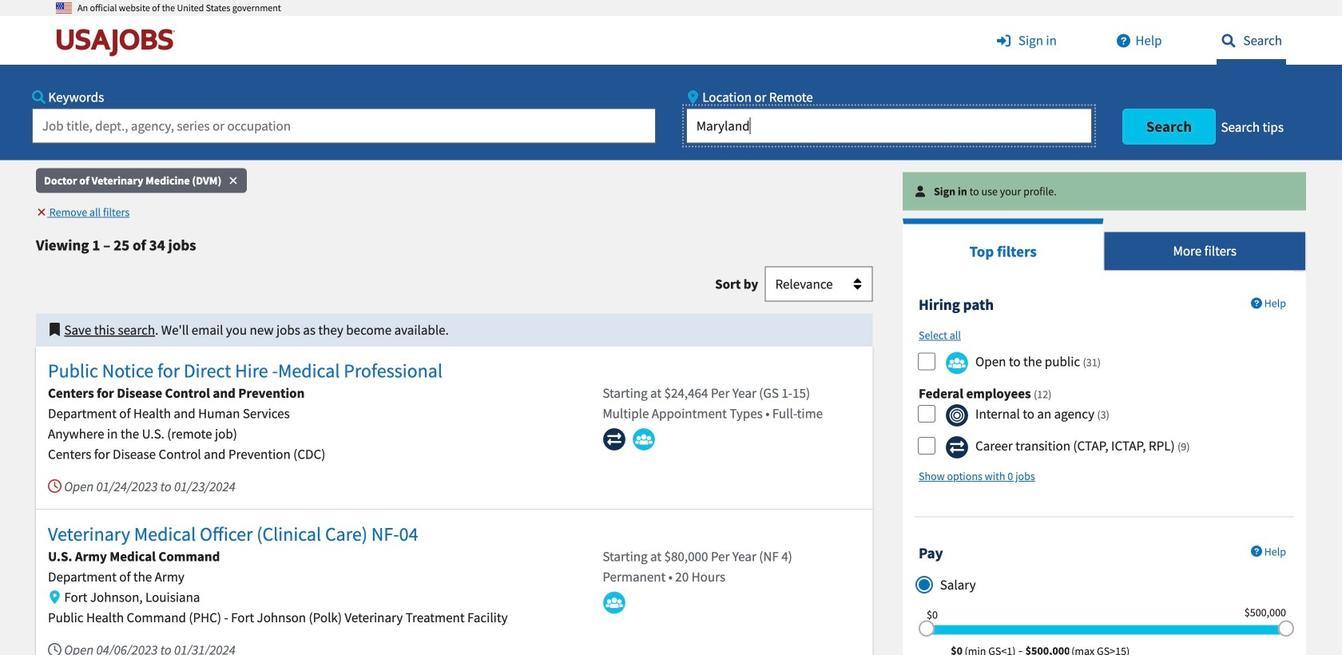 Task type: describe. For each thing, give the bounding box(es) containing it.
internal to an agency image
[[946, 404, 969, 427]]

City, state, zip, country or type remote text field
[[686, 108, 1092, 143]]

pay help image
[[1251, 546, 1262, 557]]

usajobs logo image
[[56, 28, 182, 57]]

career transition (ctap, ictap, rpl) image
[[946, 436, 969, 459]]

remove all filters image
[[36, 206, 47, 218]]

u.s. flag image
[[56, 0, 72, 16]]

open to the public image
[[946, 351, 969, 375]]



Task type: locate. For each thing, give the bounding box(es) containing it.
tab list
[[903, 219, 1306, 271]]

main navigation element
[[0, 16, 1342, 160]]

job search image
[[1217, 34, 1241, 48]]

help image
[[1112, 34, 1136, 48]]

Job title, dept., agency, series or occupation text field
[[32, 108, 656, 143]]

hiring path help image
[[1251, 298, 1262, 309]]

None text field
[[919, 643, 963, 655], [1026, 643, 1069, 655], [919, 643, 963, 655], [1026, 643, 1069, 655]]

header element
[[0, 0, 1342, 160]]



Task type: vqa. For each thing, say whether or not it's contained in the screenshot.
Excepted service ICON
no



